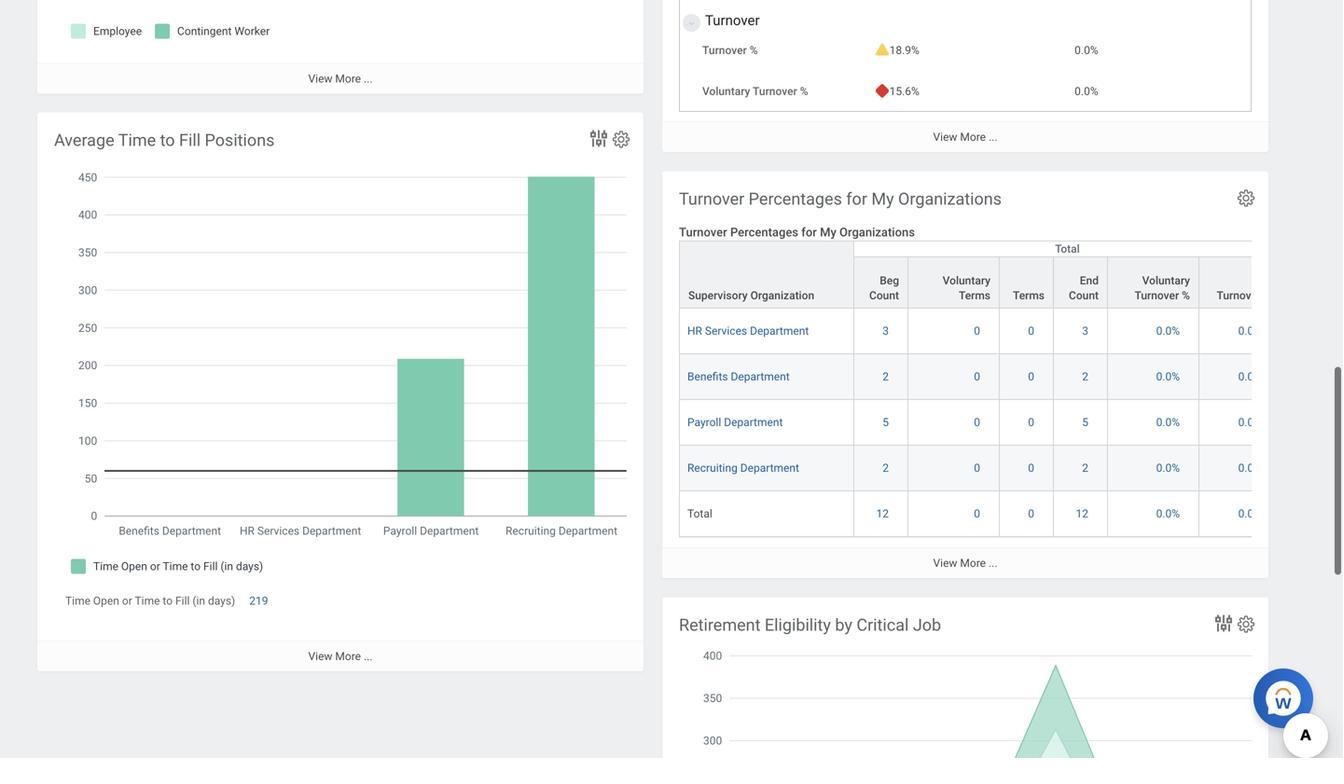 Task type: describe. For each thing, give the bounding box(es) containing it.
... inside turnover percentages for my organizations element
[[989, 557, 998, 570]]

or
[[122, 595, 132, 608]]

payroll department
[[688, 416, 783, 429]]

turnover % inside global support organization health element
[[703, 44, 758, 57]]

turnover percentages for my organizations element
[[662, 171, 1282, 579]]

1 3 button from the left
[[883, 324, 892, 339]]

by
[[835, 616, 853, 635]]

beg
[[880, 274, 899, 287]]

1 3 from the left
[[883, 325, 889, 338]]

hr services department link
[[688, 321, 809, 338]]

219 button
[[249, 594, 271, 609]]

benefits
[[688, 370, 728, 384]]

department for payroll department
[[724, 416, 783, 429]]

(in
[[193, 595, 205, 608]]

0 vertical spatial percentages
[[749, 189, 842, 209]]

view more ... inside global support organization health element
[[934, 131, 998, 144]]

0 vertical spatial organizations
[[899, 189, 1002, 209]]

average time to fill positions element
[[37, 112, 644, 672]]

turnover % inside popup button
[[1217, 289, 1273, 302]]

1 vertical spatial fill
[[175, 595, 190, 608]]

1 vertical spatial percentages
[[731, 225, 799, 239]]

hr
[[688, 325, 703, 338]]

1 vertical spatial for
[[802, 225, 817, 239]]

supervisory organization column header
[[679, 241, 855, 309]]

hr services department
[[688, 325, 809, 338]]

1 12 from the left
[[877, 508, 889, 521]]

time left open
[[65, 595, 90, 608]]

voluntary for voluntary terms column header
[[943, 274, 991, 287]]

view more ... inside workforce cost visibility element
[[308, 72, 373, 85]]

voluntary turnover % inside popup button
[[1135, 274, 1191, 302]]

1 5 from the left
[[883, 416, 889, 429]]

average time to fill positions
[[54, 131, 275, 150]]

7 row from the top
[[679, 492, 1282, 537]]

positions
[[205, 131, 275, 150]]

row containing payroll department
[[679, 400, 1282, 446]]

voluntary turnover % inside global support organization health element
[[703, 85, 809, 98]]

more inside global support organization health element
[[961, 131, 986, 144]]

... inside workforce cost visibility element
[[364, 72, 373, 85]]

department down organization
[[750, 325, 809, 338]]

1 horizontal spatial for
[[847, 189, 868, 209]]

view inside global support organization health element
[[934, 131, 958, 144]]

view inside workforce cost visibility element
[[308, 72, 333, 85]]

end count
[[1069, 274, 1099, 302]]

0 vertical spatial my
[[872, 189, 894, 209]]

turnover inside popup button
[[1217, 289, 1262, 302]]

row containing benefits department
[[679, 355, 1282, 400]]

more inside workforce cost visibility element
[[335, 72, 361, 85]]

voluntary terms
[[943, 274, 991, 302]]

department for benefits department
[[731, 370, 790, 384]]

1 5 button from the left
[[883, 415, 892, 430]]

job
[[913, 616, 942, 635]]

benefits department link
[[688, 367, 790, 384]]

row containing hr services department
[[679, 309, 1282, 355]]

... inside global support organization health element
[[989, 131, 998, 144]]

view more ... link inside global support organization health element
[[662, 121, 1269, 152]]

global support organization health element
[[662, 0, 1344, 172]]

15.6%
[[890, 85, 920, 98]]

view more ... inside average time to fill positions element
[[308, 650, 373, 663]]

voluntary inside global support organization health element
[[703, 85, 751, 98]]

voluntary turnover % button
[[1108, 258, 1199, 308]]

count for beg
[[870, 289, 899, 302]]

time right or
[[135, 595, 160, 608]]

% inside 'voluntary turnover %' popup button
[[1182, 289, 1191, 302]]



Task type: locate. For each thing, give the bounding box(es) containing it.
fill left positions
[[179, 131, 201, 150]]

0 vertical spatial fill
[[179, 131, 201, 150]]

view more ...
[[308, 72, 373, 85], [934, 131, 998, 144], [934, 557, 998, 570], [308, 650, 373, 663]]

department
[[750, 325, 809, 338], [731, 370, 790, 384], [724, 416, 783, 429], [741, 462, 800, 475]]

turnover percentages for my organizations up "supervisory organization" popup button
[[679, 225, 915, 239]]

5 button
[[883, 415, 892, 430], [1083, 415, 1092, 430]]

6 row from the top
[[679, 446, 1282, 492]]

fill
[[179, 131, 201, 150], [175, 595, 190, 608]]

1 vertical spatial organizations
[[840, 225, 915, 239]]

configure and view chart data image
[[1213, 613, 1235, 635]]

3 down end count
[[1083, 325, 1089, 338]]

0 button
[[974, 324, 983, 339], [1028, 324, 1038, 339], [974, 370, 983, 385], [1028, 370, 1038, 385], [974, 415, 983, 430], [1028, 415, 1038, 430], [974, 461, 983, 476], [1028, 461, 1038, 476], [974, 507, 983, 522], [1028, 507, 1038, 522]]

department for recruiting department
[[741, 462, 800, 475]]

row
[[679, 241, 1282, 309], [679, 257, 1282, 311], [679, 309, 1282, 355], [679, 355, 1282, 400], [679, 400, 1282, 446], [679, 446, 1282, 492], [679, 492, 1282, 537]]

0 horizontal spatial my
[[820, 225, 837, 239]]

1 horizontal spatial voluntary
[[943, 274, 991, 287]]

terms button
[[1000, 258, 1053, 308]]

0 vertical spatial voluntary turnover %
[[703, 85, 809, 98]]

voluntary inside voluntary terms popup button
[[943, 274, 991, 287]]

0 vertical spatial turnover %
[[703, 44, 758, 57]]

configure turnover percentages for my organizations image
[[1236, 188, 1257, 209]]

voluntary
[[703, 85, 751, 98], [943, 274, 991, 287], [1143, 274, 1191, 287]]

1 horizontal spatial 3
[[1083, 325, 1089, 338]]

0 horizontal spatial turnover %
[[703, 44, 758, 57]]

1 horizontal spatial 5 button
[[1083, 415, 1092, 430]]

4 row from the top
[[679, 355, 1282, 400]]

turnover percentages for my organizations up beg count popup button
[[679, 189, 1002, 209]]

2 horizontal spatial voluntary
[[1143, 274, 1191, 287]]

2 3 from the left
[[1083, 325, 1089, 338]]

1 count from the left
[[870, 289, 899, 302]]

0 horizontal spatial 5
[[883, 416, 889, 429]]

critical
[[857, 616, 909, 635]]

3
[[883, 325, 889, 338], [1083, 325, 1089, 338]]

12 button
[[877, 507, 892, 522], [1076, 507, 1092, 522]]

count inside popup button
[[1069, 289, 1099, 302]]

department right recruiting
[[741, 462, 800, 475]]

beg count
[[870, 274, 899, 302]]

collapse image
[[684, 12, 695, 35]]

3 button down beg count
[[883, 324, 892, 339]]

total down recruiting
[[688, 508, 713, 521]]

0 horizontal spatial 12 button
[[877, 507, 892, 522]]

0 vertical spatial turnover percentages for my organizations
[[679, 189, 1002, 209]]

organization
[[751, 289, 815, 302]]

organizations up voluntary terms popup button
[[899, 189, 1002, 209]]

turnover inside voluntary turnover %
[[1135, 289, 1180, 302]]

1 horizontal spatial turnover %
[[1217, 289, 1273, 302]]

count down end
[[1069, 289, 1099, 302]]

2 3 button from the left
[[1083, 324, 1092, 339]]

0
[[974, 325, 981, 338], [1028, 325, 1035, 338], [974, 370, 981, 384], [1028, 370, 1035, 384], [974, 416, 981, 429], [1028, 416, 1035, 429], [974, 462, 981, 475], [1028, 462, 1035, 475], [974, 508, 981, 521], [1028, 508, 1035, 521]]

1 horizontal spatial total
[[1056, 243, 1080, 256]]

1 vertical spatial to
[[163, 595, 173, 608]]

1 12 button from the left
[[877, 507, 892, 522]]

... inside average time to fill positions element
[[364, 650, 373, 663]]

0 horizontal spatial terms
[[959, 289, 991, 302]]

department up "recruiting department" link
[[724, 416, 783, 429]]

supervisory
[[689, 289, 748, 302]]

view more ... inside turnover percentages for my organizations element
[[934, 557, 998, 570]]

0 horizontal spatial 12
[[877, 508, 889, 521]]

end count column header
[[1054, 257, 1108, 311]]

voluntary turnover % column header
[[1108, 257, 1200, 311]]

0 horizontal spatial 3
[[883, 325, 889, 338]]

1 horizontal spatial 12
[[1076, 508, 1089, 521]]

total button
[[855, 242, 1281, 257]]

5
[[883, 416, 889, 429], [1083, 416, 1089, 429]]

to left positions
[[160, 131, 175, 150]]

recruiting department link
[[688, 458, 800, 475]]

workforce cost visibility element
[[37, 0, 644, 94]]

end count button
[[1054, 258, 1108, 308]]

turnover percentages for my organizations
[[679, 189, 1002, 209], [679, 225, 915, 239]]

recruiting department
[[688, 462, 800, 475]]

count
[[870, 289, 899, 302], [1069, 289, 1099, 302]]

voluntary terms column header
[[909, 257, 1000, 311]]

retirement eligibility by critical job
[[679, 616, 942, 635]]

2 12 button from the left
[[1076, 507, 1092, 522]]

turnover %
[[703, 44, 758, 57], [1217, 289, 1273, 302]]

1 horizontal spatial my
[[872, 189, 894, 209]]

to left (in
[[163, 595, 173, 608]]

terms
[[959, 289, 991, 302], [1013, 289, 1045, 302]]

organizations up beg
[[840, 225, 915, 239]]

terms inside voluntary terms
[[959, 289, 991, 302]]

row containing recruiting department
[[679, 446, 1282, 492]]

benefits department
[[688, 370, 790, 384]]

3 button
[[883, 324, 892, 339], [1083, 324, 1092, 339]]

2 turnover percentages for my organizations from the top
[[679, 225, 915, 239]]

view more ... link
[[37, 63, 644, 94], [662, 121, 1269, 152], [662, 548, 1269, 579], [37, 641, 644, 672]]

for
[[847, 189, 868, 209], [802, 225, 817, 239]]

3 down beg count
[[883, 325, 889, 338]]

time
[[118, 131, 156, 150], [65, 595, 90, 608], [135, 595, 160, 608]]

time open or time to fill (in days)
[[65, 595, 235, 608]]

2 count from the left
[[1069, 289, 1099, 302]]

%
[[750, 44, 758, 57], [800, 85, 809, 98], [1182, 289, 1191, 302], [1264, 289, 1273, 302]]

1 vertical spatial my
[[820, 225, 837, 239]]

0 horizontal spatial voluntary turnover %
[[703, 85, 809, 98]]

1 horizontal spatial count
[[1069, 289, 1099, 302]]

total up end count popup button
[[1056, 243, 1080, 256]]

turnover % button
[[1200, 258, 1281, 308]]

terms left terms popup button
[[959, 289, 991, 302]]

1 vertical spatial turnover %
[[1217, 289, 1273, 302]]

more
[[335, 72, 361, 85], [961, 131, 986, 144], [961, 557, 986, 570], [335, 650, 361, 663]]

18.9%
[[890, 44, 920, 57]]

view inside turnover percentages for my organizations element
[[934, 557, 958, 570]]

voluntary turnover %
[[703, 85, 809, 98], [1135, 274, 1191, 302]]

2 button
[[883, 370, 892, 385], [1083, 370, 1092, 385], [883, 461, 892, 476], [1083, 461, 1092, 476]]

voluntary inside voluntary turnover %
[[1143, 274, 1191, 287]]

3 row from the top
[[679, 309, 1282, 355]]

2 row from the top
[[679, 257, 1282, 311]]

payroll department link
[[688, 412, 783, 429]]

voluntary terms button
[[909, 258, 999, 308]]

turnover
[[705, 12, 760, 29], [703, 44, 747, 57], [753, 85, 798, 98], [679, 189, 745, 209], [679, 225, 728, 239], [1135, 289, 1180, 302], [1217, 289, 1262, 302]]

to
[[160, 131, 175, 150], [163, 595, 173, 608]]

12
[[877, 508, 889, 521], [1076, 508, 1089, 521]]

0 horizontal spatial for
[[802, 225, 817, 239]]

0 vertical spatial total
[[1056, 243, 1080, 256]]

organizations
[[899, 189, 1002, 209], [840, 225, 915, 239]]

configure and view chart data image
[[588, 127, 610, 150]]

1 horizontal spatial voluntary turnover %
[[1135, 274, 1191, 302]]

supervisory organization
[[689, 289, 815, 302]]

0 horizontal spatial 3 button
[[883, 324, 892, 339]]

1 vertical spatial total
[[688, 508, 713, 521]]

total
[[1056, 243, 1080, 256], [688, 508, 713, 521]]

1 row from the top
[[679, 241, 1282, 309]]

1 horizontal spatial terms
[[1013, 289, 1045, 302]]

beg count column header
[[855, 257, 909, 311]]

1 terms from the left
[[959, 289, 991, 302]]

retirement eligibility by critical job element
[[662, 598, 1269, 759]]

0.0%
[[1075, 44, 1099, 57], [1075, 85, 1099, 98], [1157, 325, 1180, 338], [1239, 325, 1262, 338], [1157, 370, 1180, 384], [1239, 370, 1262, 384], [1157, 416, 1180, 429], [1239, 416, 1262, 429], [1157, 462, 1180, 475], [1239, 462, 1262, 475], [1157, 508, 1180, 521], [1239, 508, 1262, 521]]

total inside popup button
[[1056, 243, 1080, 256]]

2 5 from the left
[[1083, 416, 1089, 429]]

terms column header
[[1000, 257, 1054, 311]]

...
[[364, 72, 373, 85], [989, 131, 998, 144], [989, 557, 998, 570], [364, 650, 373, 663]]

2 5 button from the left
[[1083, 415, 1092, 430]]

for up beg count popup button
[[847, 189, 868, 209]]

1 vertical spatial turnover percentages for my organizations
[[679, 225, 915, 239]]

supervisory organization button
[[680, 242, 854, 308]]

more inside turnover percentages for my organizations element
[[961, 557, 986, 570]]

count for end
[[1069, 289, 1099, 302]]

department down hr services department
[[731, 370, 790, 384]]

2
[[883, 370, 889, 384], [1083, 370, 1089, 384], [883, 462, 889, 475], [1083, 462, 1089, 475]]

voluntary for the "voluntary turnover %" column header
[[1143, 274, 1191, 287]]

% inside turnover % popup button
[[1264, 289, 1273, 302]]

3 button down end count
[[1083, 324, 1092, 339]]

average
[[54, 131, 114, 150]]

configure average time to fill positions image
[[611, 129, 632, 150]]

2 12 from the left
[[1076, 508, 1089, 521]]

time right "average"
[[118, 131, 156, 150]]

total element
[[688, 504, 713, 521]]

view
[[308, 72, 333, 85], [934, 131, 958, 144], [934, 557, 958, 570], [308, 650, 333, 663]]

1 horizontal spatial 5
[[1083, 416, 1089, 429]]

beg count button
[[855, 258, 908, 308]]

1 turnover percentages for my organizations from the top
[[679, 189, 1002, 209]]

recruiting
[[688, 462, 738, 475]]

0 horizontal spatial 5 button
[[883, 415, 892, 430]]

0 horizontal spatial count
[[870, 289, 899, 302]]

view inside average time to fill positions element
[[308, 650, 333, 663]]

services
[[705, 325, 747, 338]]

0 horizontal spatial voluntary
[[703, 85, 751, 98]]

2 terms from the left
[[1013, 289, 1045, 302]]

eligibility
[[765, 616, 831, 635]]

payroll
[[688, 416, 721, 429]]

row containing beg count
[[679, 257, 1282, 311]]

0.0% button
[[1157, 324, 1183, 339], [1239, 324, 1265, 339], [1157, 370, 1183, 385], [1239, 370, 1265, 385], [1157, 415, 1183, 430], [1239, 415, 1265, 430], [1157, 461, 1183, 476], [1239, 461, 1265, 476], [1157, 507, 1183, 522], [1239, 507, 1265, 522]]

1 horizontal spatial 12 button
[[1076, 507, 1092, 522]]

terms left end count popup button
[[1013, 289, 1045, 302]]

percentages
[[749, 189, 842, 209], [731, 225, 799, 239]]

0 vertical spatial for
[[847, 189, 868, 209]]

219
[[249, 595, 268, 608]]

1 horizontal spatial 3 button
[[1083, 324, 1092, 339]]

my up beg
[[872, 189, 894, 209]]

count inside popup button
[[870, 289, 899, 302]]

retirement
[[679, 616, 761, 635]]

count down beg
[[870, 289, 899, 302]]

more inside average time to fill positions element
[[335, 650, 361, 663]]

my up "supervisory organization" column header
[[820, 225, 837, 239]]

fill left (in
[[175, 595, 190, 608]]

1 vertical spatial voluntary turnover %
[[1135, 274, 1191, 302]]

0 vertical spatial to
[[160, 131, 175, 150]]

configure retirement eligibility by critical job image
[[1236, 614, 1257, 635]]

0 horizontal spatial total
[[688, 508, 713, 521]]

5 row from the top
[[679, 400, 1282, 446]]

my
[[872, 189, 894, 209], [820, 225, 837, 239]]

for up "supervisory organization" popup button
[[802, 225, 817, 239]]

open
[[93, 595, 119, 608]]

end
[[1080, 274, 1099, 287]]

days)
[[208, 595, 235, 608]]



Task type: vqa. For each thing, say whether or not it's contained in the screenshot.
Independent Contingent Worker
no



